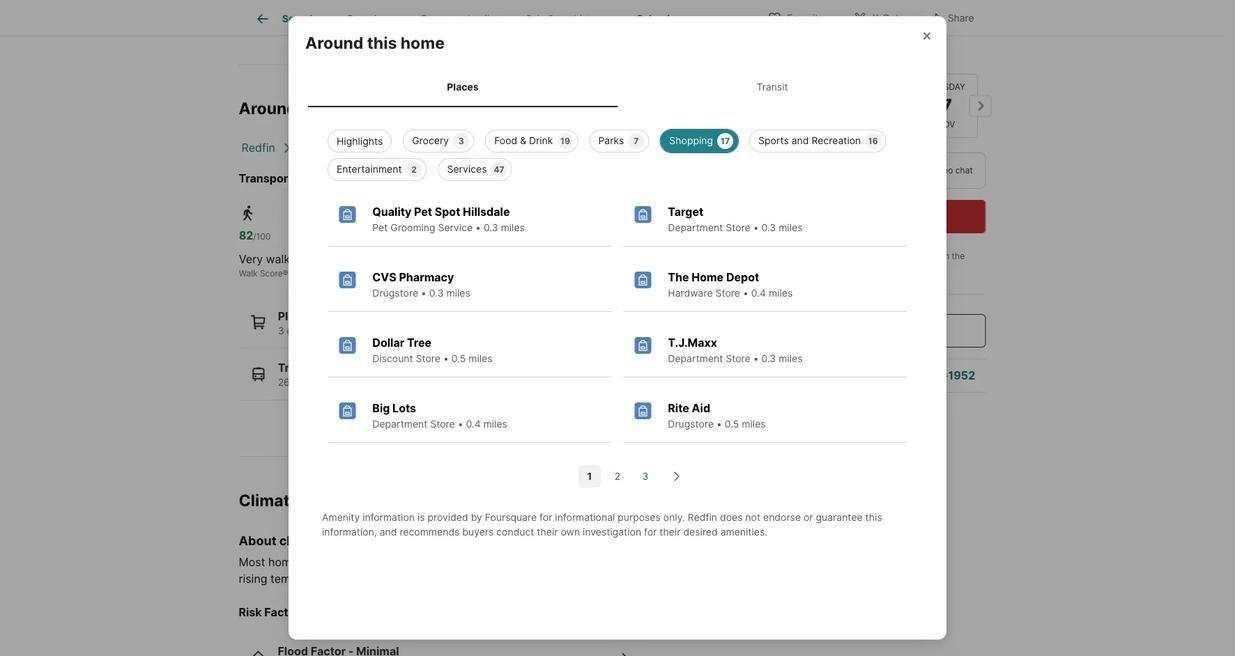 Task type: locate. For each thing, give the bounding box(es) containing it.
store inside the home depot hardware store • 0.4 miles
[[716, 287, 740, 299]]

Nov button
[[845, 74, 909, 138]]

or
[[804, 512, 813, 524]]

& for food
[[520, 135, 526, 146]]

1 score from the left
[[260, 269, 283, 279]]

property
[[421, 13, 461, 25]]

home inside dialog
[[401, 33, 445, 53]]

• inside cvs pharmacy drugstore • 0.3 miles
[[421, 287, 427, 299]]

and right sports
[[792, 135, 809, 146]]

0.3 inside the target department store • 0.3 miles
[[762, 222, 776, 234]]

0 horizontal spatial for
[[540, 512, 552, 524]]

sale & tax history tab
[[510, 2, 621, 36]]

7 right parks
[[634, 136, 639, 146]]

2 score from the left
[[416, 269, 438, 279]]

/100 inside the 28 /100
[[401, 232, 418, 242]]

1 vertical spatial 3
[[278, 325, 284, 337]]

® down service
[[438, 269, 444, 279]]

most
[[239, 556, 265, 570]]

0 vertical spatial department
[[668, 222, 723, 234]]

0 vertical spatial home
[[401, 33, 445, 53]]

amenity information is provided by foursquare for informational purposes only. redfin does not endorse or guarantee this information, and recommends buyers conduct their own investigation for their desired amenities.
[[322, 512, 883, 538]]

2 horizontal spatial 7
[[940, 94, 952, 118]]

7 down tuesday
[[940, 94, 952, 118]]

department
[[668, 222, 723, 234], [668, 353, 723, 365], [373, 418, 428, 430]]

climate inside most homes have some risk of natural disasters, and may be impacted by climate change due to rising temperatures and sea levels.
[[629, 556, 667, 570]]

by
[[471, 512, 482, 524], [613, 556, 626, 570]]

score inside very walkable walk score ®
[[260, 269, 283, 279]]

their left own
[[537, 526, 558, 538]]

sale
[[526, 13, 545, 25]]

transit score ®
[[386, 269, 444, 279]]

home
[[401, 33, 445, 53], [334, 99, 378, 119]]

0 vertical spatial for
[[540, 512, 552, 524]]

3 inside button
[[643, 471, 649, 483]]

places inside tab
[[447, 81, 479, 93]]

around this home
[[305, 33, 445, 53], [239, 99, 378, 119]]

transit inside 'tab'
[[757, 81, 788, 93]]

recommends
[[400, 526, 460, 538]]

food & drink
[[494, 135, 553, 146]]

by inside most homes have some risk of natural disasters, and may be impacted by climate change due to rising temperatures and sea levels.
[[613, 556, 626, 570]]

0 vertical spatial 0.4
[[751, 287, 766, 299]]

30
[[817, 264, 827, 274]]

redfin up desired
[[688, 512, 718, 524]]

0 horizontal spatial 7
[[407, 325, 412, 337]]

services
[[447, 163, 487, 175]]

0 horizontal spatial around
[[239, 99, 297, 119]]

1 vertical spatial by
[[613, 556, 626, 570]]

risks
[[303, 491, 341, 511], [328, 534, 358, 549]]

sea
[[367, 573, 386, 587]]

0 vertical spatial redfin
[[242, 141, 275, 155]]

drugstore for cvs
[[373, 287, 418, 299]]

0.3 inside cvs pharmacy drugstore • 0.3 miles
[[429, 287, 444, 299]]

0 horizontal spatial this
[[301, 99, 330, 119]]

property details tab
[[406, 2, 510, 36]]

0 horizontal spatial climate
[[279, 534, 325, 549]]

0 horizontal spatial their
[[537, 526, 558, 538]]

tree
[[407, 336, 432, 350]]

places up county
[[447, 81, 479, 93]]

3 left "groceries,"
[[278, 325, 284, 337]]

2 horizontal spatial nov
[[937, 120, 955, 130]]

1 horizontal spatial transit
[[386, 269, 413, 279]]

1 horizontal spatial 7
[[634, 136, 639, 146]]

by up buyers
[[471, 512, 482, 524]]

pharmacy
[[399, 271, 454, 284]]

0 vertical spatial around this home
[[305, 33, 445, 53]]

2 inside list box
[[412, 165, 417, 175]]

•
[[476, 222, 481, 234], [753, 222, 759, 234], [421, 287, 427, 299], [743, 287, 749, 299], [443, 353, 449, 365], [753, 353, 759, 365], [458, 418, 463, 430], [717, 418, 722, 430]]

grooming
[[391, 222, 436, 234]]

0 horizontal spatial hillsdale
[[379, 172, 426, 186]]

0 horizontal spatial by
[[471, 512, 482, 524]]

2 horizontal spatial 3
[[643, 471, 649, 483]]

• inside dollar tree discount store • 0.5 miles
[[443, 353, 449, 365]]

sale & tax history
[[526, 13, 606, 25]]

0 horizontal spatial 0.5
[[452, 353, 466, 365]]

2 button
[[607, 466, 629, 488]]

tab list containing places
[[305, 67, 930, 107]]

transit inside transit 26, 27, 37, 61, 64b, express 101
[[278, 362, 316, 375]]

0 horizontal spatial pet
[[373, 222, 388, 234]]

drugstore inside rite aid drugstore • 0.5 miles
[[668, 418, 714, 430]]

0 vertical spatial transit
[[757, 81, 788, 93]]

0 vertical spatial around
[[305, 33, 364, 53]]

score right the cvs at top
[[416, 269, 438, 279]]

2 horizontal spatial this
[[866, 512, 883, 524]]

around this home dialog
[[289, 16, 947, 640]]

home down property
[[401, 33, 445, 53]]

share
[[948, 12, 974, 24]]

nov inside tuesday 7 nov
[[937, 120, 955, 130]]

1 vertical spatial department
[[668, 353, 723, 365]]

miles inside cvs pharmacy drugstore • 0.3 miles
[[447, 287, 471, 299]]

& inside 'sale & tax history' tab
[[548, 13, 554, 25]]

1 vertical spatial redfin
[[688, 512, 718, 524]]

1 horizontal spatial /100
[[401, 232, 418, 242]]

around this home up 'california' link
[[239, 99, 378, 119]]

around down "overview"
[[305, 33, 364, 53]]

x-out
[[873, 12, 899, 24]]

0 vertical spatial by
[[471, 512, 482, 524]]

1 horizontal spatial for
[[644, 526, 657, 538]]

1 horizontal spatial &
[[548, 13, 554, 25]]

and down information
[[380, 526, 397, 538]]

1 horizontal spatial redfin
[[688, 512, 718, 524]]

1 vertical spatial tab list
[[305, 67, 930, 107]]

this up 'california' link
[[301, 99, 330, 119]]

2 vertical spatial department
[[373, 418, 428, 430]]

2
[[412, 165, 417, 175], [615, 471, 621, 483]]

hillsdale up service
[[463, 205, 510, 219]]

places
[[447, 81, 479, 93], [278, 310, 314, 323]]

2 vertical spatial this
[[866, 512, 883, 524]]

tax
[[557, 13, 571, 25]]

1 horizontal spatial places
[[447, 81, 479, 93]]

28 /100
[[386, 229, 418, 242]]

nov inside button
[[868, 120, 886, 130]]

department inside the target department store • 0.3 miles
[[668, 222, 723, 234]]

1 vertical spatial places
[[278, 310, 314, 323]]

0 horizontal spatial 3
[[278, 325, 284, 337]]

risks up amenity
[[303, 491, 341, 511]]

1 horizontal spatial 3
[[459, 136, 464, 146]]

property details
[[421, 13, 495, 25]]

lots
[[393, 402, 416, 415]]

7 left parks
[[407, 325, 412, 337]]

list box
[[317, 124, 919, 181]]

department down the t.j.maxx
[[668, 353, 723, 365]]

climate up homes
[[279, 534, 325, 549]]

1 vertical spatial transit
[[386, 269, 413, 279]]

option
[[768, 153, 870, 189]]

2 /100 from the left
[[401, 232, 418, 242]]

1 ® from the left
[[283, 269, 288, 279]]

pet down quality
[[373, 222, 388, 234]]

rite aid drugstore • 0.5 miles
[[668, 402, 766, 430]]

desired
[[684, 526, 718, 538]]

/100 down quality
[[401, 232, 418, 242]]

1 horizontal spatial climate
[[629, 556, 667, 570]]

depot
[[726, 271, 759, 284]]

0 vertical spatial risks
[[303, 491, 341, 511]]

0 vertical spatial places
[[447, 81, 479, 93]]

by down investigation
[[613, 556, 626, 570]]

2 vertical spatial 7
[[407, 325, 412, 337]]

& left tax at the left of the page
[[548, 13, 554, 25]]

0.3
[[484, 222, 498, 234], [762, 222, 776, 234], [429, 287, 444, 299], [762, 353, 776, 365]]

department down lots
[[373, 418, 428, 430]]

3 right 2 "button"
[[643, 471, 649, 483]]

pet up "grooming"
[[414, 205, 432, 219]]

0 vertical spatial 0.5
[[452, 353, 466, 365]]

cvs
[[373, 271, 397, 284]]

& right food
[[520, 135, 526, 146]]

3 up services
[[459, 136, 464, 146]]

climate left change
[[629, 556, 667, 570]]

some
[[335, 556, 364, 570]]

in the last 30 days
[[800, 251, 967, 274]]

3 button
[[635, 466, 657, 488]]

0.5
[[452, 353, 466, 365], [725, 418, 739, 430]]

home up the highlights
[[334, 99, 378, 119]]

0 horizontal spatial /100
[[253, 232, 271, 242]]

1 vertical spatial 0.5
[[725, 418, 739, 430]]

for
[[540, 512, 552, 524], [644, 526, 657, 538]]

1 vertical spatial 0.4
[[466, 418, 481, 430]]

big
[[373, 402, 390, 415]]

1 vertical spatial climate
[[629, 556, 667, 570]]

hillsdale inside quality pet spot hillsdale pet grooming service • 0.3 miles
[[463, 205, 510, 219]]

for down purposes
[[644, 526, 657, 538]]

drugstore down the cvs at top
[[373, 287, 418, 299]]

transit up 27,
[[278, 362, 316, 375]]

0 vertical spatial hillsdale
[[379, 172, 426, 186]]

this right guarantee
[[866, 512, 883, 524]]

19
[[561, 136, 570, 146]]

82 /100
[[239, 229, 271, 242]]

1 horizontal spatial 2
[[615, 471, 621, 483]]

None button
[[776, 74, 840, 138], [914, 74, 978, 138], [776, 74, 840, 138], [914, 74, 978, 138]]

0 vertical spatial 7
[[940, 94, 952, 118]]

2 their from the left
[[660, 526, 681, 538]]

0 vertical spatial 2
[[412, 165, 417, 175]]

california
[[298, 141, 347, 155]]

0 horizontal spatial 0.4
[[466, 418, 481, 430]]

x-
[[873, 12, 883, 24]]

transit for transit score ®
[[386, 269, 413, 279]]

tab list
[[239, 0, 702, 36], [305, 67, 930, 107]]

0.4 inside big lots department store • 0.4 miles
[[466, 418, 481, 430]]

may
[[519, 556, 541, 570]]

0 horizontal spatial score
[[260, 269, 283, 279]]

nov up 'sports and recreation'
[[799, 120, 817, 130]]

1 horizontal spatial by
[[613, 556, 626, 570]]

1
[[588, 471, 592, 483]]

overview
[[347, 13, 390, 25]]

1 horizontal spatial their
[[660, 526, 681, 538]]

0.3 inside the "t.j.maxx department store • 0.3 miles"
[[762, 353, 776, 365]]

tab list inside around this home dialog
[[305, 67, 930, 107]]

0 horizontal spatial redfin
[[242, 141, 275, 155]]

disasters,
[[442, 556, 493, 570]]

ask
[[782, 369, 803, 383]]

0 horizontal spatial nov
[[799, 120, 817, 130]]

transit down the 28 /100
[[386, 269, 413, 279]]

1 vertical spatial home
[[334, 99, 378, 119]]

2 horizontal spatial transit
[[757, 81, 788, 93]]

0 horizontal spatial 2
[[412, 165, 417, 175]]

not
[[746, 512, 761, 524]]

transit left the sunday
[[757, 81, 788, 93]]

miles inside quality pet spot hillsdale pet grooming service • 0.3 miles
[[501, 222, 525, 234]]

department inside the "t.j.maxx department store • 0.3 miles"
[[668, 353, 723, 365]]

• inside the home depot hardware store • 0.4 miles
[[743, 287, 749, 299]]

/100 inside 82 /100
[[253, 232, 271, 242]]

0 horizontal spatial places
[[278, 310, 314, 323]]

1 vertical spatial hillsdale
[[463, 205, 510, 219]]

around this home down "overview"
[[305, 33, 445, 53]]

1 vertical spatial 7
[[634, 136, 639, 146]]

chat
[[956, 166, 973, 176]]

82
[[239, 229, 253, 242]]

2 vertical spatial transit
[[278, 362, 316, 375]]

and inside the amenity information is provided by foursquare for informational purposes only. redfin does not endorse or guarantee this information, and recommends buyers conduct their own investigation for their desired amenities.
[[380, 526, 397, 538]]

1 horizontal spatial drugstore
[[668, 418, 714, 430]]

0 horizontal spatial ®
[[283, 269, 288, 279]]

nov up 16
[[868, 120, 886, 130]]

0 vertical spatial 3
[[459, 136, 464, 146]]

1 /100 from the left
[[253, 232, 271, 242]]

places up "groceries,"
[[278, 310, 314, 323]]

the home depot hardware store • 0.4 miles
[[668, 271, 793, 299]]

for right foursquare
[[540, 512, 552, 524]]

miles inside the home depot hardware store • 0.4 miles
[[769, 287, 793, 299]]

places inside the places 3 groceries, 15 restaurants, 7 parks
[[278, 310, 314, 323]]

1 horizontal spatial home
[[401, 33, 445, 53]]

2 nov from the left
[[868, 120, 886, 130]]

rising
[[239, 573, 267, 587]]

0 vertical spatial this
[[367, 33, 397, 53]]

0 horizontal spatial &
[[520, 135, 526, 146]]

1 vertical spatial this
[[301, 99, 330, 119]]

0 vertical spatial &
[[548, 13, 554, 25]]

15
[[335, 325, 346, 337]]

0 vertical spatial drugstore
[[373, 287, 418, 299]]

big lots department store • 0.4 miles
[[373, 402, 508, 430]]

sports and recreation
[[759, 135, 861, 146]]

0 horizontal spatial drugstore
[[373, 287, 418, 299]]

/100 up very
[[253, 232, 271, 242]]

hillsdale down clara
[[379, 172, 426, 186]]

® down "walkable"
[[283, 269, 288, 279]]

®
[[283, 269, 288, 279], [438, 269, 444, 279]]

95154
[[494, 141, 527, 155]]

0.3 for t.j.maxx
[[762, 353, 776, 365]]

1 vertical spatial for
[[644, 526, 657, 538]]

transportation
[[239, 172, 320, 186]]

1 vertical spatial &
[[520, 135, 526, 146]]

1 horizontal spatial hillsdale
[[463, 205, 510, 219]]

drugstore down aid
[[668, 418, 714, 430]]

drugstore inside cvs pharmacy drugstore • 0.3 miles
[[373, 287, 418, 299]]

nov down tuesday
[[937, 120, 955, 130]]

store inside big lots department store • 0.4 miles
[[430, 418, 455, 430]]

0 vertical spatial climate
[[279, 534, 325, 549]]

drugstore
[[373, 287, 418, 299], [668, 418, 714, 430]]

0.4 inside the home depot hardware store • 0.4 miles
[[751, 287, 766, 299]]

0.5 inside rite aid drugstore • 0.5 miles
[[725, 418, 739, 430]]

risks up some
[[328, 534, 358, 549]]

0 vertical spatial tab list
[[239, 0, 702, 36]]

0 horizontal spatial home
[[334, 99, 378, 119]]

store inside the target department store • 0.3 miles
[[726, 222, 751, 234]]

score right walk
[[260, 269, 283, 279]]

rite
[[668, 402, 689, 415]]

investigation
[[583, 526, 642, 538]]

1 vertical spatial pet
[[373, 222, 388, 234]]

& inside list box
[[520, 135, 526, 146]]

1 horizontal spatial around
[[305, 33, 364, 53]]

1 horizontal spatial 0.4
[[751, 287, 766, 299]]

the
[[952, 251, 965, 261]]

1 vertical spatial 2
[[615, 471, 621, 483]]

hillsdale for spot
[[463, 205, 510, 219]]

department down target
[[668, 222, 723, 234]]

list box containing grocery
[[317, 124, 919, 181]]

food
[[494, 135, 517, 146]]

3 nov from the left
[[937, 120, 955, 130]]

0.3 inside quality pet spot hillsdale pet grooming service • 0.3 miles
[[484, 222, 498, 234]]

2 vertical spatial 3
[[643, 471, 649, 483]]

overview tab
[[331, 2, 406, 36]]

1 vertical spatial drugstore
[[668, 418, 714, 430]]

around up redfin link
[[239, 99, 297, 119]]

redfin up transportation
[[242, 141, 275, 155]]

2 down clara
[[412, 165, 417, 175]]

this down "overview"
[[367, 33, 397, 53]]

1 horizontal spatial nov
[[868, 120, 886, 130]]

search
[[282, 13, 316, 25]]

informational
[[555, 512, 615, 524]]

0 horizontal spatial transit
[[278, 362, 316, 375]]

ask a question link
[[782, 369, 863, 383]]

1 horizontal spatial ®
[[438, 269, 444, 279]]

1 horizontal spatial score
[[416, 269, 438, 279]]

0 vertical spatial pet
[[414, 205, 432, 219]]

1952
[[949, 369, 976, 383]]

2 inside "button"
[[615, 471, 621, 483]]

0.5 inside dollar tree discount store • 0.5 miles
[[452, 353, 466, 365]]

drugstore for rite
[[668, 418, 714, 430]]

nov
[[799, 120, 817, 130], [868, 120, 886, 130], [937, 120, 955, 130]]

their down only.
[[660, 526, 681, 538]]

2 left 3 button
[[615, 471, 621, 483]]

7 inside the places 3 groceries, 15 restaurants, 7 parks
[[407, 325, 412, 337]]

3 inside list box
[[459, 136, 464, 146]]

1 horizontal spatial 0.5
[[725, 418, 739, 430]]



Task type: describe. For each thing, give the bounding box(es) containing it.
to
[[736, 556, 746, 570]]

ask a question
[[782, 369, 863, 383]]

out
[[883, 12, 899, 24]]

santa clara county
[[370, 141, 472, 155]]

service
[[438, 222, 473, 234]]

places for places
[[447, 81, 479, 93]]

places tab
[[308, 70, 618, 105]]

schools tab
[[621, 2, 691, 36]]

climate risks
[[239, 491, 341, 511]]

a
[[806, 369, 812, 383]]

(408) 762-1952
[[888, 369, 976, 383]]

santa
[[370, 141, 400, 155]]

department inside big lots department store • 0.4 miles
[[373, 418, 428, 430]]

amenities.
[[721, 526, 768, 538]]

and down some
[[344, 573, 364, 587]]

1 their from the left
[[537, 526, 558, 538]]

information
[[363, 512, 415, 524]]

3 inside the places 3 groceries, 15 restaurants, 7 parks
[[278, 325, 284, 337]]

target department store • 0.3 miles
[[668, 205, 803, 234]]

7 inside list box
[[634, 136, 639, 146]]

drink
[[529, 135, 553, 146]]

store inside the "t.j.maxx department store • 0.3 miles"
[[726, 353, 751, 365]]

7 inside tuesday 7 nov
[[940, 94, 952, 118]]

climate
[[239, 491, 299, 511]]

aid
[[692, 402, 711, 415]]

due
[[712, 556, 732, 570]]

foursquare
[[485, 512, 537, 524]]

transit for transit
[[757, 81, 788, 93]]

1757
[[350, 172, 376, 186]]

parks
[[599, 135, 624, 146]]

information,
[[322, 526, 377, 538]]

california link
[[298, 141, 347, 155]]

list box inside around this home dialog
[[317, 124, 919, 181]]

entertainment
[[337, 163, 402, 175]]

and inside list box
[[792, 135, 809, 146]]

about climate risks
[[239, 534, 358, 549]]

around this home inside dialog
[[305, 33, 445, 53]]

transit for transit 26, 27, 37, 61, 64b, express 101
[[278, 362, 316, 375]]

1 vertical spatial around this home
[[239, 99, 378, 119]]

county
[[434, 141, 472, 155]]

tab list containing search
[[239, 0, 702, 36]]

t.j.maxx
[[668, 336, 717, 350]]

• inside big lots department store • 0.4 miles
[[458, 418, 463, 430]]

1 nov from the left
[[799, 120, 817, 130]]

question
[[815, 369, 863, 383]]

santa clara county link
[[370, 141, 472, 155]]

of
[[389, 556, 399, 570]]

101
[[406, 377, 421, 389]]

homes
[[268, 556, 304, 570]]

26,
[[278, 377, 292, 389]]

this inside the amenity information is provided by foursquare for informational purposes only. redfin does not endorse or guarantee this information, and recommends buyers conduct their own investigation for their desired amenities.
[[866, 512, 883, 524]]

1 horizontal spatial this
[[367, 33, 397, 53]]

history
[[574, 13, 606, 25]]

is
[[418, 512, 425, 524]]

ave
[[428, 172, 449, 186]]

days
[[829, 264, 848, 274]]

hillsdale for 1757
[[379, 172, 426, 186]]

store inside dollar tree discount store • 0.5 miles
[[416, 353, 441, 365]]

tuesday
[[927, 82, 965, 92]]

x-out button
[[842, 3, 911, 32]]

via
[[918, 166, 929, 176]]

• inside the target department store • 0.3 miles
[[753, 222, 759, 234]]

around inside dialog
[[305, 33, 364, 53]]

provided
[[428, 512, 468, 524]]

0.3 for cvs pharmacy
[[429, 287, 444, 299]]

places 3 groceries, 15 restaurants, 7 parks
[[278, 310, 440, 337]]

near
[[323, 172, 348, 186]]

the
[[668, 271, 689, 284]]

home
[[692, 271, 724, 284]]

next image
[[970, 95, 992, 117]]

miles inside big lots department store • 0.4 miles
[[484, 418, 508, 430]]

schools
[[637, 13, 675, 25]]

cvs pharmacy drugstore • 0.3 miles
[[373, 271, 471, 299]]

transit tab
[[618, 70, 927, 105]]

groceries,
[[287, 325, 333, 337]]

47
[[494, 165, 505, 175]]

27,
[[295, 377, 308, 389]]

• inside rite aid drugstore • 0.5 miles
[[717, 418, 722, 430]]

/100 for 28
[[401, 232, 418, 242]]

walk
[[239, 269, 258, 279]]

• inside the "t.j.maxx department store • 0.3 miles"
[[753, 353, 759, 365]]

by inside the amenity information is provided by foursquare for informational purposes only. redfin does not endorse or guarantee this information, and recommends buyers conduct their own investigation for their desired amenities.
[[471, 512, 482, 524]]

clara
[[403, 141, 431, 155]]

amenity
[[322, 512, 360, 524]]

parks
[[415, 325, 440, 337]]

17
[[721, 136, 730, 146]]

only.
[[664, 512, 685, 524]]

• inside quality pet spot hillsdale pet grooming service • 0.3 miles
[[476, 222, 481, 234]]

in
[[943, 251, 950, 261]]

and left may
[[496, 556, 516, 570]]

tour via video chat list box
[[768, 153, 986, 189]]

target
[[668, 205, 704, 219]]

1 vertical spatial around
[[239, 99, 297, 119]]

risk factor
[[239, 607, 300, 620]]

® inside very walkable walk score ®
[[283, 269, 288, 279]]

/100 for 82
[[253, 232, 271, 242]]

tuesday 7 nov
[[927, 82, 965, 130]]

0.3 for target
[[762, 222, 776, 234]]

favorite
[[787, 12, 824, 24]]

shopping
[[670, 135, 713, 146]]

most homes have some risk of natural disasters, and may be impacted by climate change due to rising temperatures and sea levels.
[[239, 556, 746, 587]]

2 ® from the left
[[438, 269, 444, 279]]

conduct
[[497, 526, 534, 538]]

1 horizontal spatial pet
[[414, 205, 432, 219]]

have
[[307, 556, 332, 570]]

miles inside the "t.j.maxx department store • 0.3 miles"
[[779, 353, 803, 365]]

recreation
[[812, 135, 861, 146]]

37,
[[311, 377, 324, 389]]

department for t.j.maxx
[[668, 353, 723, 365]]

hardware
[[668, 287, 713, 299]]

about
[[239, 534, 277, 549]]

very
[[239, 253, 263, 266]]

miles inside the target department store • 0.3 miles
[[779, 222, 803, 234]]

buyers
[[463, 526, 494, 538]]

details
[[464, 13, 495, 25]]

change
[[670, 556, 709, 570]]

places for places 3 groceries, 15 restaurants, 7 parks
[[278, 310, 314, 323]]

favorite button
[[756, 3, 836, 32]]

around this home element
[[305, 16, 462, 53]]

department for target
[[668, 222, 723, 234]]

1 vertical spatial risks
[[328, 534, 358, 549]]

transportation near 1757 hillsdale ave
[[239, 172, 449, 186]]

miles inside dollar tree discount store • 0.5 miles
[[469, 353, 493, 365]]

762-
[[922, 369, 949, 383]]

quality
[[373, 205, 412, 219]]

express
[[367, 377, 403, 389]]

factor
[[265, 607, 300, 620]]

miles inside rite aid drugstore • 0.5 miles
[[742, 418, 766, 430]]

grocery
[[412, 135, 449, 146]]

last
[[800, 264, 814, 274]]

restaurants,
[[349, 325, 404, 337]]

redfin inside the amenity information is provided by foursquare for informational purposes only. redfin does not endorse or guarantee this information, and recommends buyers conduct their own investigation for their desired amenities.
[[688, 512, 718, 524]]

95154 link
[[494, 141, 527, 155]]

& for sale
[[548, 13, 554, 25]]

discount
[[373, 353, 413, 365]]



Task type: vqa. For each thing, say whether or not it's contained in the screenshot.
Price
no



